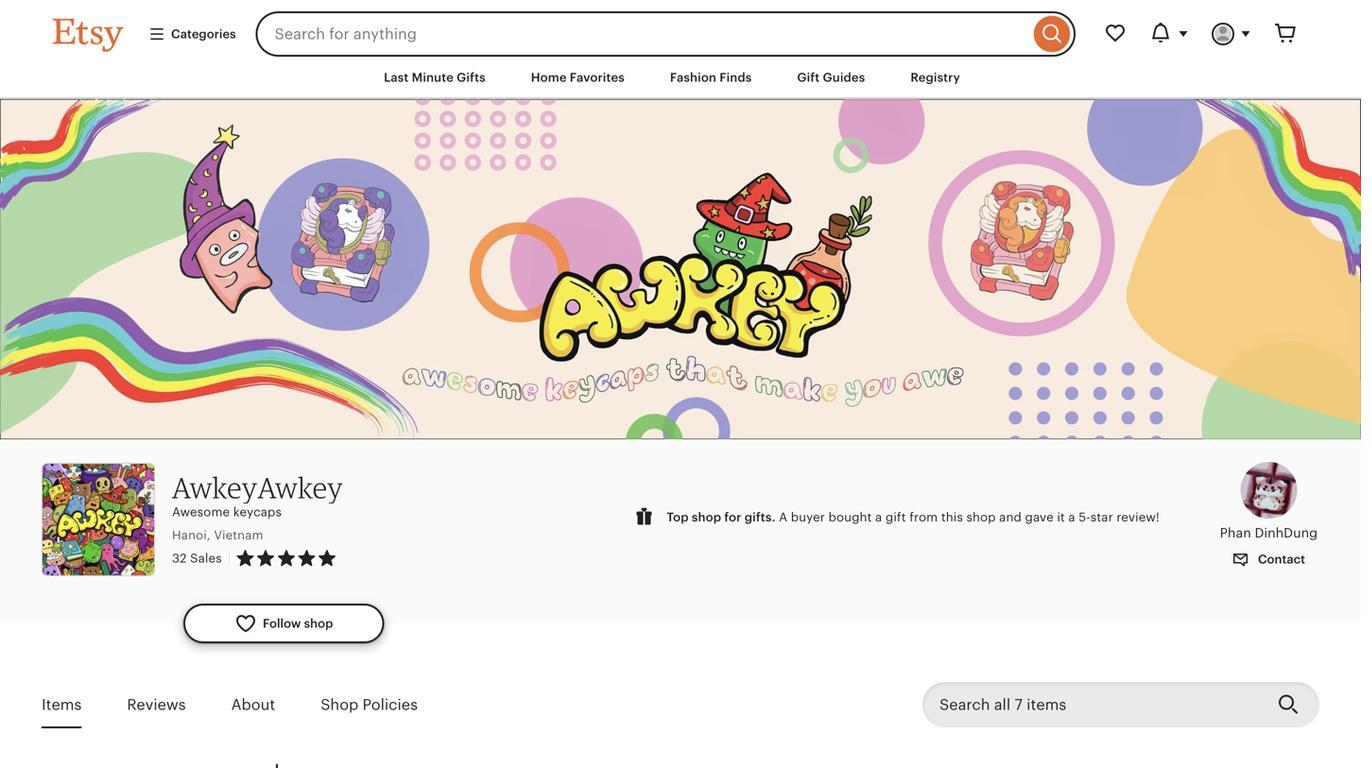 Task type: describe. For each thing, give the bounding box(es) containing it.
guides
[[823, 70, 865, 85]]

dinhdung
[[1255, 525, 1318, 541]]

shop policies link
[[321, 683, 418, 727]]

star
[[1091, 511, 1113, 525]]

home favorites
[[531, 70, 625, 85]]

registry link
[[897, 61, 975, 95]]

phan dinhdung image
[[1241, 462, 1297, 519]]

contact button
[[1218, 543, 1320, 578]]

gifts
[[457, 70, 486, 85]]

shop
[[321, 697, 359, 714]]

gave
[[1025, 511, 1054, 525]]

awkeyawkey
[[172, 470, 343, 505]]

minute
[[412, 70, 454, 85]]

items link
[[42, 683, 82, 727]]

registry
[[911, 70, 960, 85]]

and
[[999, 511, 1022, 525]]

categories banner
[[19, 0, 1342, 57]]

last minute gifts link
[[370, 61, 500, 95]]

phan dinhdung link
[[1218, 462, 1320, 543]]

from
[[910, 511, 938, 525]]

shop for top shop for gifts. a buyer bought a gift from this shop and gave it a 5-star review!
[[692, 511, 721, 525]]

32 sales |
[[172, 552, 231, 566]]

none search field inside categories banner
[[256, 11, 1076, 57]]

5-
[[1079, 511, 1091, 525]]

1 a from the left
[[875, 511, 882, 525]]

vietnam
[[214, 528, 263, 542]]

hanoi,
[[172, 528, 211, 542]]

32
[[172, 552, 187, 566]]

items
[[42, 697, 82, 714]]

this
[[941, 511, 963, 525]]

follow shop button
[[183, 604, 384, 644]]

|
[[228, 552, 231, 566]]



Task type: vqa. For each thing, say whether or not it's contained in the screenshot.
the rightmost a
yes



Task type: locate. For each thing, give the bounding box(es) containing it.
last minute gifts
[[384, 70, 486, 85]]

a right it
[[1069, 511, 1076, 525]]

about
[[231, 697, 275, 714]]

menu bar
[[19, 57, 1342, 99]]

None search field
[[256, 11, 1076, 57]]

shop for follow shop
[[304, 617, 333, 631]]

home
[[531, 70, 567, 85]]

shop right follow
[[304, 617, 333, 631]]

Search for anything text field
[[256, 11, 1029, 57]]

review!
[[1117, 511, 1160, 525]]

follow
[[263, 617, 301, 631]]

shop policies
[[321, 697, 418, 714]]

reviews link
[[127, 683, 186, 727]]

gift
[[886, 511, 906, 525]]

gift guides link
[[783, 61, 879, 95]]

keycaps
[[233, 505, 282, 520]]

awkeyawkey awesome keycaps
[[172, 470, 343, 520]]

a
[[779, 511, 788, 525]]

top
[[667, 511, 689, 525]]

hanoi, vietnam
[[172, 528, 263, 542]]

home favorites link
[[517, 61, 639, 95]]

follow shop
[[263, 617, 333, 631]]

1 horizontal spatial a
[[1069, 511, 1076, 525]]

menu bar containing last minute gifts
[[19, 57, 1342, 99]]

shop
[[692, 511, 721, 525], [967, 511, 996, 525], [304, 617, 333, 631]]

about link
[[231, 683, 275, 727]]

for
[[725, 511, 742, 525]]

2 horizontal spatial shop
[[967, 511, 996, 525]]

categories button
[[134, 17, 250, 51]]

bought
[[829, 511, 872, 525]]

phan dinhdung
[[1220, 525, 1318, 541]]

a left gift in the right bottom of the page
[[875, 511, 882, 525]]

0 horizontal spatial a
[[875, 511, 882, 525]]

buyer
[[791, 511, 825, 525]]

gifts.
[[745, 511, 776, 525]]

fashion finds link
[[656, 61, 766, 95]]

gift
[[797, 70, 820, 85]]

top shop for gifts. a buyer bought a gift from this shop and gave it a 5-star review!
[[667, 511, 1160, 525]]

0 horizontal spatial shop
[[304, 617, 333, 631]]

Search all 7 items text field
[[923, 683, 1263, 728]]

phan
[[1220, 525, 1251, 541]]

fashion finds
[[670, 70, 752, 85]]

policies
[[363, 697, 418, 714]]

it
[[1057, 511, 1065, 525]]

shop inside follow shop button
[[304, 617, 333, 631]]

sales
[[190, 552, 222, 566]]

a
[[875, 511, 882, 525], [1069, 511, 1076, 525]]

1 horizontal spatial shop
[[692, 511, 721, 525]]

categories
[[171, 27, 236, 41]]

favorites
[[570, 70, 625, 85]]

shop right this
[[967, 511, 996, 525]]

fashion
[[670, 70, 717, 85]]

shop left for
[[692, 511, 721, 525]]

2 a from the left
[[1069, 511, 1076, 525]]

tab
[[42, 765, 276, 769]]

awesome
[[172, 505, 230, 520]]

finds
[[720, 70, 752, 85]]

contact
[[1255, 552, 1306, 567]]

last
[[384, 70, 409, 85]]

reviews
[[127, 697, 186, 714]]

gift guides
[[797, 70, 865, 85]]

32 sales link
[[172, 552, 222, 566]]



